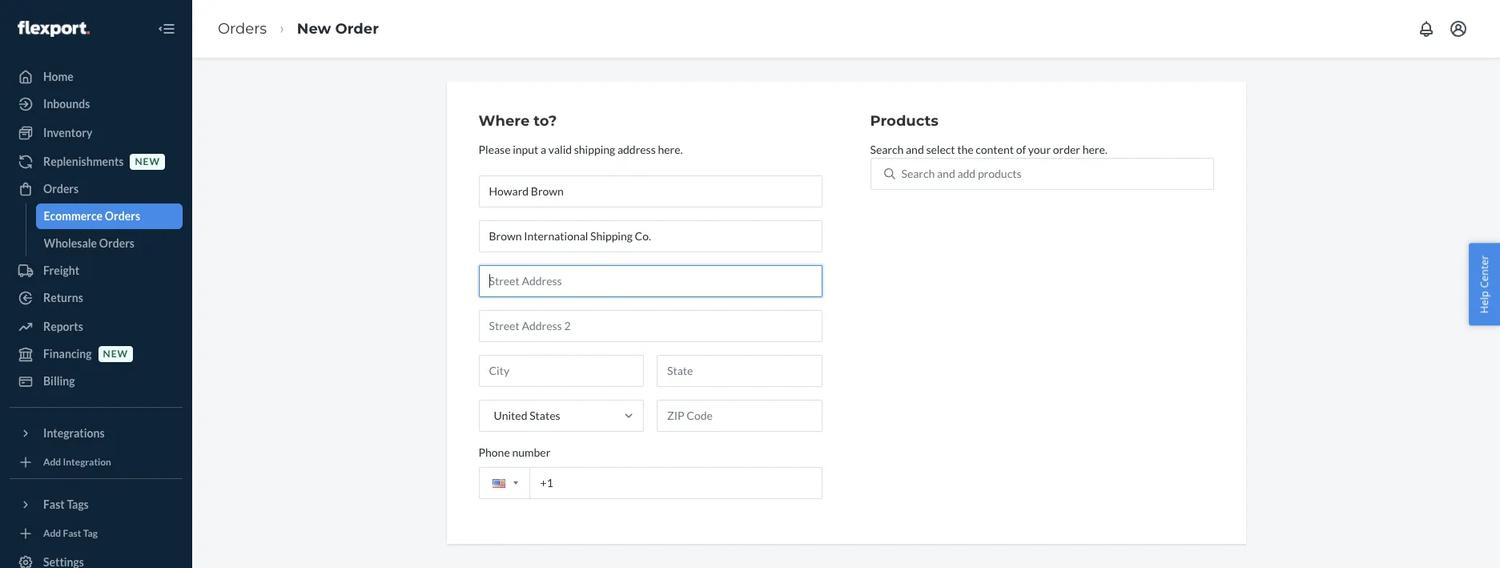 Task type: locate. For each thing, give the bounding box(es) containing it.
search image
[[884, 168, 895, 179]]

inventory
[[43, 126, 92, 139]]

orders link left new
[[218, 20, 267, 37]]

financing
[[43, 347, 92, 361]]

add integration
[[43, 456, 111, 468]]

inventory link
[[10, 120, 183, 146]]

integrations button
[[10, 421, 183, 446]]

0 vertical spatial new
[[135, 156, 160, 168]]

City text field
[[479, 355, 644, 387]]

tags
[[67, 498, 89, 511]]

add for add fast tag
[[43, 528, 61, 540]]

Street Address text field
[[479, 265, 822, 297]]

orders left new
[[218, 20, 267, 37]]

please
[[479, 142, 511, 156]]

to?
[[534, 112, 557, 130]]

First & Last Name text field
[[479, 175, 822, 207]]

fast inside "link"
[[63, 528, 81, 540]]

here. right order
[[1083, 142, 1108, 156]]

fast inside dropdown button
[[43, 498, 65, 511]]

add
[[958, 167, 976, 180]]

add down fast tags on the bottom of page
[[43, 528, 61, 540]]

0 vertical spatial fast
[[43, 498, 65, 511]]

orders inside breadcrumbs navigation
[[218, 20, 267, 37]]

orders link
[[218, 20, 267, 37], [10, 176, 183, 202]]

1 vertical spatial fast
[[63, 528, 81, 540]]

help center button
[[1470, 243, 1501, 325]]

add left integration
[[43, 456, 61, 468]]

here.
[[658, 142, 683, 156], [1083, 142, 1108, 156]]

where
[[479, 112, 530, 130]]

Company name text field
[[479, 220, 822, 252]]

0 horizontal spatial new
[[103, 348, 128, 360]]

ecommerce
[[44, 209, 103, 223]]

1 vertical spatial and
[[937, 167, 956, 180]]

search right search icon
[[902, 167, 935, 180]]

wholesale
[[44, 236, 97, 250]]

new
[[135, 156, 160, 168], [103, 348, 128, 360]]

0 horizontal spatial and
[[906, 142, 924, 156]]

breadcrumbs navigation
[[205, 5, 392, 52]]

integration
[[63, 456, 111, 468]]

close navigation image
[[157, 19, 176, 38]]

0 vertical spatial search
[[871, 142, 904, 156]]

new for financing
[[103, 348, 128, 360]]

1 add from the top
[[43, 456, 61, 468]]

2 here. from the left
[[1083, 142, 1108, 156]]

wholesale orders link
[[36, 231, 183, 256]]

a
[[541, 142, 547, 156]]

1 horizontal spatial new
[[135, 156, 160, 168]]

orders up the wholesale orders link
[[105, 209, 140, 223]]

reports
[[43, 320, 83, 333]]

of
[[1017, 142, 1027, 156]]

1 vertical spatial add
[[43, 528, 61, 540]]

1 horizontal spatial and
[[937, 167, 956, 180]]

flexport logo image
[[18, 21, 90, 37]]

home link
[[10, 64, 183, 90]]

orders link up ecommerce orders on the left of the page
[[10, 176, 183, 202]]

open notifications image
[[1417, 19, 1437, 38]]

your
[[1029, 142, 1051, 156]]

the
[[958, 142, 974, 156]]

orders
[[218, 20, 267, 37], [43, 182, 79, 196], [105, 209, 140, 223], [99, 236, 135, 250]]

and left select
[[906, 142, 924, 156]]

center
[[1478, 255, 1492, 288]]

fast left tags at left bottom
[[43, 498, 65, 511]]

0 vertical spatial and
[[906, 142, 924, 156]]

new
[[297, 20, 331, 37]]

fast
[[43, 498, 65, 511], [63, 528, 81, 540]]

orders up ecommerce
[[43, 182, 79, 196]]

number
[[512, 445, 551, 459]]

add
[[43, 456, 61, 468], [43, 528, 61, 540]]

1 vertical spatial new
[[103, 348, 128, 360]]

fast left tag
[[63, 528, 81, 540]]

here. right address
[[658, 142, 683, 156]]

search up search icon
[[871, 142, 904, 156]]

1 vertical spatial search
[[902, 167, 935, 180]]

wholesale orders
[[44, 236, 135, 250]]

new down reports link
[[103, 348, 128, 360]]

add inside add fast tag "link"
[[43, 528, 61, 540]]

State text field
[[657, 355, 822, 387]]

2 add from the top
[[43, 528, 61, 540]]

0 horizontal spatial orders link
[[10, 176, 183, 202]]

returns
[[43, 291, 83, 304]]

1 horizontal spatial orders link
[[218, 20, 267, 37]]

and
[[906, 142, 924, 156], [937, 167, 956, 180]]

products
[[871, 112, 939, 130]]

0 vertical spatial add
[[43, 456, 61, 468]]

fast tags
[[43, 498, 89, 511]]

billing link
[[10, 369, 183, 394]]

and left add
[[937, 167, 956, 180]]

home
[[43, 70, 74, 83]]

add inside add integration link
[[43, 456, 61, 468]]

1 horizontal spatial here.
[[1083, 142, 1108, 156]]

0 horizontal spatial here.
[[658, 142, 683, 156]]

search
[[871, 142, 904, 156], [902, 167, 935, 180]]

input
[[513, 142, 539, 156]]

new order link
[[297, 20, 379, 37]]

new down inventory link at the left top of page
[[135, 156, 160, 168]]

phone number
[[479, 445, 551, 459]]



Task type: describe. For each thing, give the bounding box(es) containing it.
1 (702) 123-4567 telephone field
[[479, 467, 822, 499]]

tag
[[83, 528, 98, 540]]

address
[[618, 142, 656, 156]]

ecommerce orders link
[[36, 204, 183, 229]]

shipping
[[574, 142, 616, 156]]

fast tags button
[[10, 492, 183, 518]]

Street Address 2 text field
[[479, 310, 822, 342]]

add for add integration
[[43, 456, 61, 468]]

and for select
[[906, 142, 924, 156]]

add fast tag link
[[10, 524, 183, 543]]

phone
[[479, 445, 510, 459]]

inbounds
[[43, 97, 90, 111]]

where to?
[[479, 112, 557, 130]]

add fast tag
[[43, 528, 98, 540]]

inbounds link
[[10, 91, 183, 117]]

search and select the content of your order here.
[[871, 142, 1108, 156]]

1 vertical spatial orders link
[[10, 176, 183, 202]]

order
[[1053, 142, 1081, 156]]

new for replenishments
[[135, 156, 160, 168]]

new order
[[297, 20, 379, 37]]

add integration link
[[10, 453, 183, 472]]

help
[[1478, 290, 1492, 313]]

and for add
[[937, 167, 956, 180]]

valid
[[549, 142, 572, 156]]

ZIP Code text field
[[657, 400, 822, 432]]

search and add products
[[902, 167, 1022, 180]]

freight link
[[10, 258, 183, 284]]

0 vertical spatial orders link
[[218, 20, 267, 37]]

states
[[530, 408, 561, 422]]

integrations
[[43, 426, 105, 440]]

1 here. from the left
[[658, 142, 683, 156]]

reports link
[[10, 314, 183, 340]]

search for search and select the content of your order here.
[[871, 142, 904, 156]]

please input a valid shipping address here.
[[479, 142, 683, 156]]

select
[[927, 142, 956, 156]]

order
[[335, 20, 379, 37]]

orders down ecommerce orders link
[[99, 236, 135, 250]]

billing
[[43, 374, 75, 388]]

returns link
[[10, 285, 183, 311]]

help center
[[1478, 255, 1492, 313]]

united
[[494, 408, 528, 422]]

united states
[[494, 408, 561, 422]]

ecommerce orders
[[44, 209, 140, 223]]

united states: + 1 image
[[513, 482, 518, 485]]

freight
[[43, 264, 79, 277]]

products
[[978, 167, 1022, 180]]

content
[[976, 142, 1014, 156]]

replenishments
[[43, 155, 124, 168]]

open account menu image
[[1449, 19, 1469, 38]]

search for search and add products
[[902, 167, 935, 180]]



Task type: vqa. For each thing, say whether or not it's contained in the screenshot.
Visit these Help Center articles to get a description of the report and column details.
no



